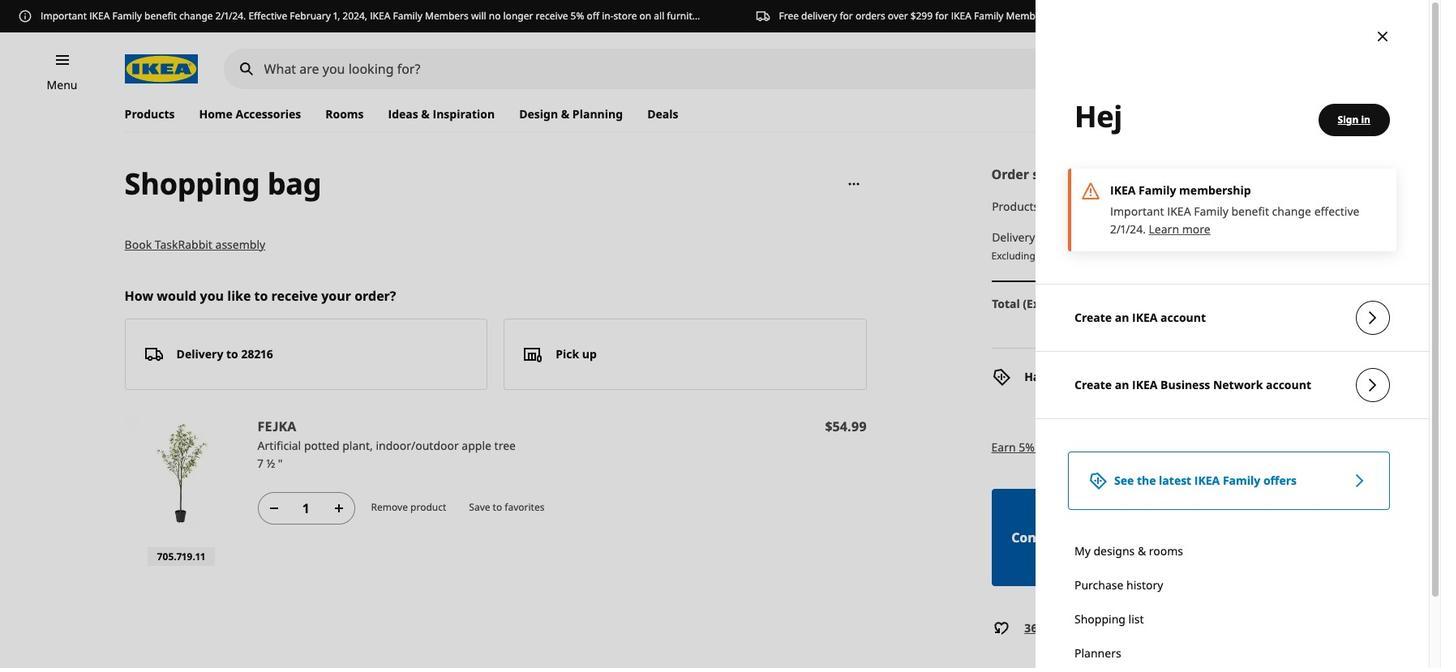 Task type: describe. For each thing, give the bounding box(es) containing it.
menu button
[[47, 76, 77, 94]]

home accessories
[[199, 106, 301, 122]]

see the latest ikea family offers link
[[1069, 452, 1391, 510]]

network
[[1214, 378, 1264, 393]]

$54.99 for total (excl. tax)
[[1347, 291, 1409, 318]]

membership
[[1180, 183, 1252, 198]]

book taskrabbit assembly
[[125, 237, 265, 252]]

benefit for 2/1/24.
[[144, 9, 177, 23]]

to for delivery to 28216
[[226, 346, 238, 362]]

products price
[[992, 199, 1069, 214]]

through
[[1103, 9, 1140, 23]]

accessories
[[236, 106, 301, 122]]

open
[[1244, 97, 1267, 110]]

to right days
[[1076, 620, 1088, 636]]

ideas
[[388, 106, 418, 122]]

design & planning link
[[507, 97, 635, 131]]

save to favorites button
[[469, 501, 545, 515]]

7
[[258, 456, 264, 471]]

0 vertical spatial account
[[1161, 310, 1207, 326]]

ikea inside create an ikea account link
[[1133, 310, 1158, 326]]

excluding
[[992, 249, 1036, 263]]

1 horizontal spatial your
[[1136, 620, 1162, 636]]

remove product
[[371, 501, 446, 515]]

save to favorites
[[469, 501, 545, 515]]

shopping list
[[1075, 612, 1144, 627]]

365 days to change your mind
[[1024, 620, 1194, 636]]

design
[[519, 106, 558, 122]]

delivery for free
[[802, 9, 838, 23]]

like
[[227, 287, 251, 305]]

sign in
[[1338, 113, 1371, 127]]

fejka
[[258, 418, 296, 436]]

2 horizontal spatial &
[[1138, 544, 1147, 559]]

create for create an ikea business network account
[[1075, 378, 1112, 393]]

over
[[888, 9, 908, 23]]

& for ideas
[[421, 106, 430, 122]]

my
[[1075, 544, 1091, 559]]

change for effective
[[1273, 204, 1312, 219]]

purchase history link
[[1075, 577, 1391, 595]]

create for create an ikea account
[[1075, 310, 1112, 326]]

products for products
[[125, 106, 175, 122]]

close menu image
[[1374, 27, 1393, 46]]

family left members.
[[974, 9, 1004, 23]]

deals link
[[635, 97, 691, 131]]

members.
[[1007, 9, 1053, 23]]

free
[[779, 9, 799, 23]]

important for important ikea family benefit change effective 2/1/24.
[[1111, 204, 1165, 219]]

favorites
[[505, 501, 545, 515]]

feb
[[1143, 9, 1159, 23]]

1 vertical spatial learn
[[1149, 221, 1180, 237]]

shop
[[1055, 9, 1079, 23]]

book taskrabbit assembly link
[[125, 237, 265, 252]]

sign
[[1338, 113, 1359, 127]]

purchase
[[1075, 578, 1124, 593]]

and
[[711, 9, 728, 23]]

credit
[[1241, 439, 1273, 455]]

shopping for shopping list
[[1075, 612, 1126, 627]]

important ikea family benefit change 2/1/24. effective february 1, 2024, ikea family members will no longer receive 5% off in-store on all furniture and décor. learn more link
[[18, 9, 814, 24]]

deals
[[648, 106, 679, 122]]

purchase history
[[1075, 578, 1164, 593]]

planners
[[1075, 646, 1122, 661]]

february
[[290, 9, 331, 23]]

save
[[469, 501, 490, 515]]

ideas & inspiration
[[388, 106, 495, 122]]

0 horizontal spatial your
[[321, 287, 351, 305]]

free delivery for orders over $299 for ikea family members. shop now through feb 3
[[779, 9, 1167, 23]]

indoor/outdoor
[[376, 438, 459, 454]]

effective
[[1315, 204, 1360, 219]]

1 vertical spatial receive
[[271, 287, 318, 305]]

ikea logotype, go to start page image
[[125, 54, 198, 84]]

-
[[1406, 230, 1409, 245]]

pick up button
[[504, 319, 867, 390]]

an for business
[[1115, 378, 1130, 393]]

my designs & rooms
[[1075, 544, 1184, 559]]

apple
[[462, 438, 492, 454]]

total
[[992, 296, 1020, 312]]

$54.99 for products price
[[1373, 199, 1409, 214]]

1 for from the left
[[840, 9, 853, 23]]

learn more link
[[1149, 221, 1211, 237]]

change for 2/1/24.
[[179, 9, 213, 23]]

2 for from the left
[[936, 9, 949, 23]]

more
[[1183, 221, 1211, 237]]

mind
[[1165, 620, 1194, 636]]

total (excl. tax)
[[992, 296, 1077, 312]]

how would you like to receive your order?
[[125, 287, 396, 305]]

365 days to change your mind link
[[1024, 620, 1194, 636]]

off
[[587, 9, 600, 23]]

more
[[790, 9, 814, 23]]

business
[[1161, 378, 1211, 393]]

family left members
[[393, 9, 423, 23]]

create an ikea account link
[[1036, 284, 1430, 351]]

up
[[582, 346, 597, 362]]

summary
[[1033, 166, 1095, 183]]

shopping bag
[[125, 164, 322, 204]]

an for account
[[1115, 310, 1130, 326]]

the inside see the latest ikea family offers link
[[1137, 473, 1157, 488]]

rewards
[[1051, 439, 1094, 455]]

create an ikea account
[[1075, 310, 1207, 326]]

plant
[[343, 438, 370, 454]]

see
[[1115, 473, 1134, 488]]

ikea family membership
[[1111, 183, 1252, 198]]

0 vertical spatial 2/1/24.
[[216, 9, 246, 23]]

shopping for shopping bag
[[125, 164, 260, 204]]

fejka link
[[258, 418, 296, 436]]

potted
[[304, 438, 340, 454]]

free delivery for orders over $299 for ikea family members. shop now through feb 3 link
[[757, 9, 1167, 24]]

account inside 'link'
[[1267, 378, 1312, 393]]

pick up
[[556, 346, 597, 362]]

history
[[1127, 578, 1164, 593]]

"
[[278, 456, 283, 471]]

to for deliver to 28216
[[1393, 97, 1401, 110]]

learn more
[[1149, 221, 1211, 237]]

rooms
[[326, 106, 364, 122]]

1 vertical spatial 5%
[[1019, 439, 1035, 455]]

benefit for effective
[[1232, 204, 1270, 219]]

tree
[[495, 438, 516, 454]]

& for design
[[561, 106, 570, 122]]



Task type: vqa. For each thing, say whether or not it's contained in the screenshot.
New Available
no



Task type: locate. For each thing, give the bounding box(es) containing it.
tax)
[[1055, 296, 1077, 312]]

365
[[1024, 620, 1044, 636]]

delivery for delivery to 28216
[[177, 346, 223, 362]]

0 horizontal spatial important
[[41, 9, 87, 23]]

important up learn more link
[[1111, 204, 1165, 219]]

delivery up excluding
[[992, 230, 1035, 245]]

1 horizontal spatial the
[[1169, 439, 1187, 455]]

price
[[1042, 199, 1069, 214]]

remove product button
[[371, 501, 446, 515]]

family
[[112, 9, 142, 23], [393, 9, 423, 23], [974, 9, 1004, 23], [1139, 183, 1177, 198], [1194, 204, 1229, 219], [1223, 473, 1261, 488]]

1 vertical spatial products
[[992, 199, 1039, 214]]

1 vertical spatial benefit
[[1232, 204, 1270, 219]]

delivery right excluding
[[1039, 249, 1074, 263]]

fejka artificial potted plant , indoor/outdoor apple tree 7 ½ "
[[258, 418, 516, 471]]

an inside 'link'
[[1115, 378, 1130, 393]]

1 vertical spatial 2/1/24.
[[1111, 221, 1146, 237]]

>
[[1353, 439, 1359, 455]]

& right design
[[561, 106, 570, 122]]

ikea inside create an ikea business network account 'link'
[[1133, 378, 1158, 393]]

products down order
[[992, 199, 1039, 214]]

order?
[[355, 287, 396, 305]]

1 vertical spatial in
[[1038, 439, 1048, 455]]

28216 for deliver to
[[1361, 109, 1393, 124]]

details
[[1313, 439, 1350, 455]]

to inside deliver to 28216
[[1393, 97, 1401, 110]]

home accessories link
[[187, 97, 313, 131]]

delivery for delivery
[[992, 230, 1035, 245]]

1 vertical spatial 28216
[[241, 346, 273, 362]]

to for save to favorites
[[493, 501, 502, 515]]

planners link
[[1075, 645, 1391, 663]]

longer
[[503, 9, 533, 23]]

1 horizontal spatial important
[[1111, 204, 1165, 219]]

furniture
[[667, 9, 708, 23]]

1 horizontal spatial shopping
[[1075, 612, 1126, 627]]

products down ikea logotype, go to start page
[[125, 106, 175, 122]]

create right (excl.
[[1075, 310, 1112, 326]]

earn 5% in rewards at ikea using the ikea visa credit card*. details > link
[[992, 439, 1359, 455]]

to right save on the left of the page
[[493, 501, 502, 515]]

products
[[125, 106, 175, 122], [992, 199, 1039, 214]]

0 vertical spatial your
[[321, 287, 351, 305]]

effective
[[249, 9, 287, 23]]

you
[[200, 287, 224, 305]]

28216 down how would you like to receive your order? on the left top
[[241, 346, 273, 362]]

open until 9:00pm button
[[1221, 97, 1322, 126]]

the right see
[[1137, 473, 1157, 488]]

1 vertical spatial create
[[1075, 378, 1112, 393]]

0 horizontal spatial receive
[[271, 287, 318, 305]]

0 vertical spatial learn
[[761, 9, 787, 23]]

5% left off
[[571, 9, 585, 23]]

important ikea family benefit change effective 2/1/24.
[[1111, 204, 1360, 237]]

& left rooms
[[1138, 544, 1147, 559]]

0 horizontal spatial account
[[1161, 310, 1207, 326]]

None text field
[[287, 499, 326, 518]]

1 vertical spatial account
[[1267, 378, 1312, 393]]

1 horizontal spatial delivery
[[1039, 249, 1074, 263]]

1 horizontal spatial 5%
[[1019, 439, 1035, 455]]

1 horizontal spatial in
[[1362, 113, 1371, 127]]

&
[[421, 106, 430, 122], [561, 106, 570, 122], [1138, 544, 1147, 559]]

list
[[1129, 612, 1144, 627]]

assembly
[[215, 237, 265, 252]]

2 an from the top
[[1115, 378, 1130, 393]]

hej
[[1075, 97, 1123, 136]]

0 horizontal spatial shopping
[[125, 164, 260, 204]]

1 vertical spatial delivery
[[177, 346, 223, 362]]

0 vertical spatial in
[[1362, 113, 1371, 127]]

0 vertical spatial delivery
[[992, 230, 1035, 245]]

create inside 'link'
[[1075, 378, 1112, 393]]

0 horizontal spatial change
[[179, 9, 213, 23]]

change up ikea logotype, go to start page
[[179, 9, 213, 23]]

& right ideas
[[421, 106, 430, 122]]

2/1/24.
[[216, 9, 246, 23], [1111, 221, 1146, 237]]

on
[[640, 9, 652, 23]]

earn
[[992, 439, 1016, 455]]

shopping list link
[[1075, 611, 1391, 629]]

0 vertical spatial receive
[[536, 9, 568, 23]]

1 horizontal spatial change
[[1091, 620, 1133, 636]]

account right network
[[1267, 378, 1312, 393]]

0 vertical spatial $54.99
[[1373, 199, 1409, 214]]

delivery down you
[[177, 346, 223, 362]]

delivery to 28216
[[177, 346, 273, 362]]

in right 'sign'
[[1362, 113, 1371, 127]]

ikea inside free delivery for orders over $299 for ikea family members. shop now through feb 3 link
[[951, 9, 972, 23]]

rooms
[[1150, 544, 1184, 559]]

0 horizontal spatial delivery
[[177, 346, 223, 362]]

9:00pm
[[1290, 97, 1322, 110]]

book
[[125, 237, 152, 252]]

learn left 'more'
[[1149, 221, 1180, 237]]

the right using
[[1169, 439, 1187, 455]]

0 horizontal spatial 2/1/24.
[[216, 9, 246, 23]]

for left orders
[[840, 9, 853, 23]]

0 horizontal spatial delivery
[[802, 9, 838, 23]]

2 create from the top
[[1075, 378, 1112, 393]]

learn left the more
[[761, 9, 787, 23]]

décor.
[[731, 9, 759, 23]]

open until 9:00pm
[[1244, 97, 1322, 110]]

in left rewards
[[1038, 439, 1048, 455]]

receive right longer
[[536, 9, 568, 23]]

my designs & rooms link
[[1075, 543, 1391, 561]]

1 horizontal spatial 28216
[[1361, 109, 1393, 124]]

bag
[[267, 164, 322, 204]]

ikea
[[89, 9, 110, 23], [370, 9, 391, 23], [951, 9, 972, 23], [1111, 183, 1136, 198], [1168, 204, 1192, 219], [1133, 310, 1158, 326], [1133, 378, 1158, 393], [1110, 439, 1134, 455], [1190, 439, 1214, 455], [1195, 473, 1221, 488]]

to down like
[[226, 346, 238, 362]]

0 vertical spatial benefit
[[144, 9, 177, 23]]

to right deliver
[[1393, 97, 1401, 110]]

0 horizontal spatial benefit
[[144, 9, 177, 23]]

would
[[157, 287, 197, 305]]

5% right earn
[[1019, 439, 1035, 455]]

2 vertical spatial change
[[1091, 620, 1133, 636]]

products for products price
[[992, 199, 1039, 214]]

0 horizontal spatial 5%
[[571, 9, 585, 23]]

1 vertical spatial the
[[1137, 473, 1157, 488]]

$54.99
[[1373, 199, 1409, 214], [1347, 291, 1409, 318], [826, 418, 867, 436]]

0 vertical spatial products
[[125, 106, 175, 122]]

0 vertical spatial delivery
[[802, 9, 838, 23]]

delivery
[[992, 230, 1035, 245], [177, 346, 223, 362]]

2 vertical spatial $54.99
[[826, 418, 867, 436]]

,
[[370, 438, 373, 454]]

account
[[1161, 310, 1207, 326], [1267, 378, 1312, 393]]

1 horizontal spatial products
[[992, 199, 1039, 214]]

pick
[[556, 346, 579, 362]]

create
[[1075, 310, 1112, 326], [1075, 378, 1112, 393]]

1 an from the top
[[1115, 310, 1130, 326]]

1 horizontal spatial learn
[[1149, 221, 1180, 237]]

0 horizontal spatial the
[[1137, 473, 1157, 488]]

learn
[[761, 9, 787, 23], [1149, 221, 1180, 237]]

2 horizontal spatial change
[[1273, 204, 1312, 219]]

1 horizontal spatial &
[[561, 106, 570, 122]]

change up planners
[[1091, 620, 1133, 636]]

remove
[[371, 501, 408, 515]]

ikea inside important ikea family benefit change effective 2/1/24.
[[1168, 204, 1192, 219]]

delivery right free
[[802, 9, 838, 23]]

an right tax) in the right of the page
[[1115, 310, 1130, 326]]

latest
[[1159, 473, 1192, 488]]

0 horizontal spatial learn
[[761, 9, 787, 23]]

1 vertical spatial an
[[1115, 378, 1130, 393]]

important for important ikea family benefit change 2/1/24. effective february 1, 2024, ikea family members will no longer receive 5% off in-store on all furniture and décor. learn more
[[41, 9, 87, 23]]

28216 for delivery to
[[241, 346, 273, 362]]

shopping up book taskrabbit assembly link
[[125, 164, 260, 204]]

1 horizontal spatial receive
[[536, 9, 568, 23]]

create up at
[[1075, 378, 1112, 393]]

28216 inside deliver to 28216
[[1361, 109, 1393, 124]]

account up "business"
[[1161, 310, 1207, 326]]

store
[[614, 9, 637, 23]]

to
[[1393, 97, 1401, 110], [254, 287, 268, 305], [226, 346, 238, 362], [493, 501, 502, 515], [1076, 620, 1088, 636]]

no
[[489, 9, 501, 23]]

None search field
[[224, 49, 1116, 89]]

1 vertical spatial your
[[1136, 620, 1162, 636]]

your left mind
[[1136, 620, 1162, 636]]

orders
[[856, 9, 886, 23]]

0 horizontal spatial products
[[125, 106, 175, 122]]

family down visa
[[1223, 473, 1261, 488]]

0 vertical spatial change
[[179, 9, 213, 23]]

1 create from the top
[[1075, 310, 1112, 326]]

ikea inside see the latest ikea family offers link
[[1195, 473, 1221, 488]]

1 vertical spatial change
[[1273, 204, 1312, 219]]

design & planning
[[519, 106, 623, 122]]

change left effective
[[1273, 204, 1312, 219]]

change inside important ikea family benefit change effective 2/1/24.
[[1273, 204, 1312, 219]]

benefit down membership
[[1232, 204, 1270, 219]]

0 vertical spatial shopping
[[125, 164, 260, 204]]

using
[[1137, 439, 1166, 455]]

visa
[[1217, 439, 1238, 455]]

an left "business"
[[1115, 378, 1130, 393]]

ikea fejka art image
[[125, 416, 238, 530]]

1 vertical spatial delivery
[[1039, 249, 1074, 263]]

ideas & inspiration link
[[376, 97, 507, 131]]

1 horizontal spatial delivery
[[992, 230, 1035, 245]]

heading
[[992, 348, 1409, 406]]

1 horizontal spatial account
[[1267, 378, 1312, 393]]

deliver to 28216
[[1361, 97, 1401, 124]]

1 horizontal spatial for
[[936, 9, 949, 23]]

shopping down purchase
[[1075, 612, 1126, 627]]

5%
[[571, 9, 585, 23], [1019, 439, 1035, 455]]

your left the order? at left
[[321, 287, 351, 305]]

1 vertical spatial shopping
[[1075, 612, 1126, 627]]

create an ikea business network account link
[[1036, 351, 1430, 419]]

0 vertical spatial 28216
[[1361, 109, 1393, 124]]

2/1/24. inside important ikea family benefit change effective 2/1/24.
[[1111, 221, 1146, 237]]

for
[[840, 9, 853, 23], [936, 9, 949, 23]]

important up menu
[[41, 9, 87, 23]]

benefit inside important ikea family benefit change effective 2/1/24.
[[1232, 204, 1270, 219]]

benefit
[[144, 9, 177, 23], [1232, 204, 1270, 219]]

0 vertical spatial important
[[41, 9, 87, 23]]

your
[[321, 287, 351, 305], [1136, 620, 1162, 636]]

order
[[992, 166, 1030, 183]]

2/1/24. left effective
[[216, 9, 246, 23]]

0 vertical spatial the
[[1169, 439, 1187, 455]]

1 horizontal spatial benefit
[[1232, 204, 1270, 219]]

at
[[1097, 439, 1107, 455]]

(excl.
[[1023, 296, 1052, 312]]

0 vertical spatial an
[[1115, 310, 1130, 326]]

family down membership
[[1194, 204, 1229, 219]]

important ikea family benefit change 2/1/24. effective february 1, 2024, ikea family members will no longer receive 5% off in-store on all furniture and décor. learn more
[[41, 9, 814, 23]]

2/1/24. left learn more link
[[1111, 221, 1146, 237]]

3
[[1162, 9, 1167, 23]]

1 vertical spatial important
[[1111, 204, 1165, 219]]

0 horizontal spatial for
[[840, 9, 853, 23]]

1 horizontal spatial 2/1/24.
[[1111, 221, 1146, 237]]

inspiration
[[433, 106, 495, 122]]

important
[[41, 9, 87, 23], [1111, 204, 1165, 219]]

sign in button
[[1319, 104, 1391, 136]]

0 horizontal spatial 28216
[[241, 346, 273, 362]]

see the latest ikea family offers
[[1115, 473, 1297, 488]]

family up ikea logotype, go to start page
[[112, 9, 142, 23]]

0 vertical spatial 5%
[[571, 9, 585, 23]]

now
[[1081, 9, 1100, 23]]

benefit up ikea logotype, go to start page
[[144, 9, 177, 23]]

to right like
[[254, 287, 268, 305]]

delivery for excluding
[[1039, 249, 1074, 263]]

0 horizontal spatial &
[[421, 106, 430, 122]]

for right $299
[[936, 9, 949, 23]]

important inside important ikea family benefit change effective 2/1/24.
[[1111, 204, 1165, 219]]

delivery inside free delivery for orders over $299 for ikea family members. shop now through feb 3 link
[[802, 9, 838, 23]]

family up learn more
[[1139, 183, 1177, 198]]

in inside "button"
[[1362, 113, 1371, 127]]

rooms link
[[313, 97, 376, 131]]

product
[[411, 501, 446, 515]]

1 vertical spatial $54.99
[[1347, 291, 1409, 318]]

excluding delivery
[[992, 249, 1074, 263]]

28216 right 'sign'
[[1361, 109, 1393, 124]]

0 horizontal spatial in
[[1038, 439, 1048, 455]]

receive right like
[[271, 287, 318, 305]]

2024,
[[343, 9, 368, 23]]

family inside important ikea family benefit change effective 2/1/24.
[[1194, 204, 1229, 219]]

0 vertical spatial create
[[1075, 310, 1112, 326]]



